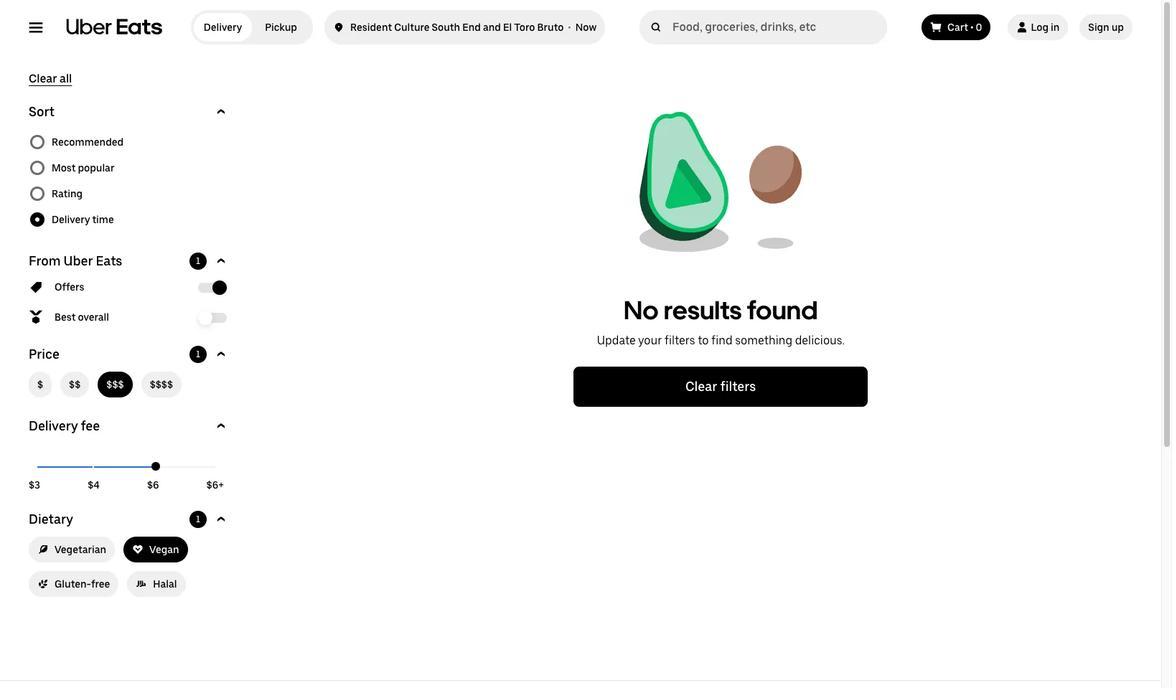 Task type: locate. For each thing, give the bounding box(es) containing it.
halal button
[[127, 571, 186, 597]]

most popular
[[52, 162, 114, 174]]

delicious.
[[795, 334, 845, 347]]

resident
[[350, 22, 392, 33]]

2 vertical spatial delivery
[[29, 419, 78, 434]]

clear for clear all
[[29, 72, 57, 85]]

log in
[[1031, 22, 1060, 33]]

• left now
[[568, 22, 571, 33]]

clear for clear filters
[[686, 379, 717, 394]]

1 vertical spatial delivery
[[52, 214, 90, 225]]

no
[[624, 295, 659, 326]]

1 horizontal spatial filters
[[720, 379, 756, 394]]

log
[[1031, 22, 1049, 33]]

bruto
[[537, 22, 564, 33]]

cart • 0
[[948, 22, 982, 33]]

delivery
[[204, 22, 242, 33], [52, 214, 90, 225], [29, 419, 78, 434]]

sign
[[1089, 22, 1110, 33]]

delivery for delivery
[[204, 22, 242, 33]]

uber eats home image
[[66, 19, 162, 36]]

deliver to image
[[333, 19, 345, 36]]

recommended
[[52, 136, 124, 148]]

•
[[568, 22, 571, 33], [971, 22, 974, 33]]

gluten-
[[55, 579, 91, 590]]

$$
[[69, 379, 81, 391]]

filters
[[665, 334, 695, 347], [720, 379, 756, 394]]

$$ button
[[60, 372, 89, 398]]

your
[[638, 334, 662, 347]]

0 vertical spatial delivery
[[204, 22, 242, 33]]

delivery inside "button"
[[29, 419, 78, 434]]

best overall
[[55, 312, 109, 323]]

1
[[196, 256, 200, 266], [196, 350, 200, 360], [196, 515, 200, 525]]

$4
[[88, 480, 100, 491]]

vegan
[[149, 544, 179, 556]]

• left 0
[[971, 22, 974, 33]]

0 vertical spatial filters
[[665, 334, 695, 347]]

1 1 from the top
[[196, 256, 200, 266]]

$ button
[[29, 372, 52, 398]]

option group
[[29, 129, 230, 233]]

update your filters to find something delicious.
[[597, 334, 845, 347]]

fee
[[81, 419, 100, 434]]

sign up
[[1089, 22, 1124, 33]]

sign up link
[[1080, 14, 1133, 40]]

in
[[1051, 22, 1060, 33]]

eats
[[96, 253, 122, 268]]

cart
[[948, 22, 968, 33]]

from uber eats
[[29, 253, 122, 268]]

now
[[575, 22, 597, 33]]

south
[[432, 22, 460, 33]]

1 horizontal spatial clear
[[686, 379, 717, 394]]

1 vertical spatial filters
[[720, 379, 756, 394]]

delivery left pickup
[[204, 22, 242, 33]]

3 1 from the top
[[196, 515, 200, 525]]

delivery time
[[52, 214, 114, 225]]

1 vertical spatial clear
[[686, 379, 717, 394]]

offers
[[55, 281, 84, 293]]

clear all button
[[29, 72, 72, 86]]

find
[[711, 334, 733, 347]]

0 horizontal spatial •
[[568, 22, 571, 33]]

0 vertical spatial 1
[[196, 256, 200, 266]]

most
[[52, 162, 76, 174]]

free
[[91, 579, 110, 590]]

1 horizontal spatial •
[[971, 22, 974, 33]]

gluten-free button
[[29, 571, 119, 597]]

delivery left fee
[[29, 419, 78, 434]]

$
[[37, 379, 43, 391]]

1 vertical spatial 1
[[196, 350, 200, 360]]

gluten-free
[[55, 579, 110, 590]]

clear left all
[[29, 72, 57, 85]]

delivery inside radio
[[204, 22, 242, 33]]

popular
[[78, 162, 114, 174]]

filters down "find"
[[720, 379, 756, 394]]

2 vertical spatial 1
[[196, 515, 200, 525]]

2 • from the left
[[971, 22, 974, 33]]

clear
[[29, 72, 57, 85], [686, 379, 717, 394]]

clear inside button
[[29, 72, 57, 85]]

0 horizontal spatial clear
[[29, 72, 57, 85]]

$$$$ button
[[141, 372, 182, 398]]

delivery down rating
[[52, 214, 90, 225]]

clear down to
[[686, 379, 717, 394]]

2 1 from the top
[[196, 350, 200, 360]]

filters left to
[[665, 334, 695, 347]]

$3
[[29, 480, 40, 491]]

0 vertical spatial clear
[[29, 72, 57, 85]]



Task type: vqa. For each thing, say whether or not it's contained in the screenshot.
Log in LINK
yes



Task type: describe. For each thing, give the bounding box(es) containing it.
up
[[1112, 22, 1124, 33]]

$$$$
[[150, 379, 173, 391]]

best
[[55, 312, 76, 323]]

vegetarian
[[55, 544, 106, 556]]

sort button
[[29, 103, 230, 121]]

el
[[503, 22, 512, 33]]

no results found
[[624, 295, 818, 326]]

0 horizontal spatial filters
[[665, 334, 695, 347]]

toro
[[514, 22, 535, 33]]

from
[[29, 253, 61, 268]]

time
[[92, 214, 114, 225]]

end
[[462, 22, 481, 33]]

0
[[976, 22, 982, 33]]

rating
[[52, 188, 83, 200]]

price
[[29, 347, 60, 362]]

resident culture south end and el toro bruto • now
[[350, 22, 597, 33]]

uber
[[64, 253, 93, 268]]

1 for dietary
[[196, 515, 200, 525]]

vegan button
[[124, 537, 188, 563]]

overall
[[78, 312, 109, 323]]

update
[[597, 334, 636, 347]]

Delivery radio
[[194, 13, 252, 42]]

sort
[[29, 104, 55, 119]]

delivery fee
[[29, 419, 100, 434]]

clear filters
[[686, 379, 756, 394]]

something
[[735, 334, 793, 347]]

all
[[60, 72, 72, 85]]

1 for from uber eats
[[196, 256, 200, 266]]

delivery for delivery time
[[52, 214, 90, 225]]

pickup
[[265, 22, 297, 33]]

culture
[[394, 22, 430, 33]]

Pickup radio
[[252, 13, 310, 42]]

dietary
[[29, 512, 73, 527]]

found
[[747, 295, 818, 326]]

$6
[[147, 480, 159, 491]]

$$$
[[106, 379, 124, 391]]

main navigation menu image
[[29, 20, 43, 34]]

to
[[698, 334, 709, 347]]

delivery for delivery fee
[[29, 419, 78, 434]]

log in link
[[1008, 14, 1068, 40]]

vegetarian button
[[29, 537, 115, 563]]

delivery fee button
[[29, 418, 230, 435]]

1 • from the left
[[568, 22, 571, 33]]

$$$ button
[[98, 372, 133, 398]]

halal
[[153, 579, 177, 590]]

clear all
[[29, 72, 72, 85]]

and
[[483, 22, 501, 33]]

Food, groceries, drinks, etc text field
[[673, 20, 882, 34]]

clear filters link
[[574, 367, 868, 407]]

results
[[664, 295, 742, 326]]

$6+
[[206, 480, 224, 491]]

option group containing recommended
[[29, 129, 230, 233]]



